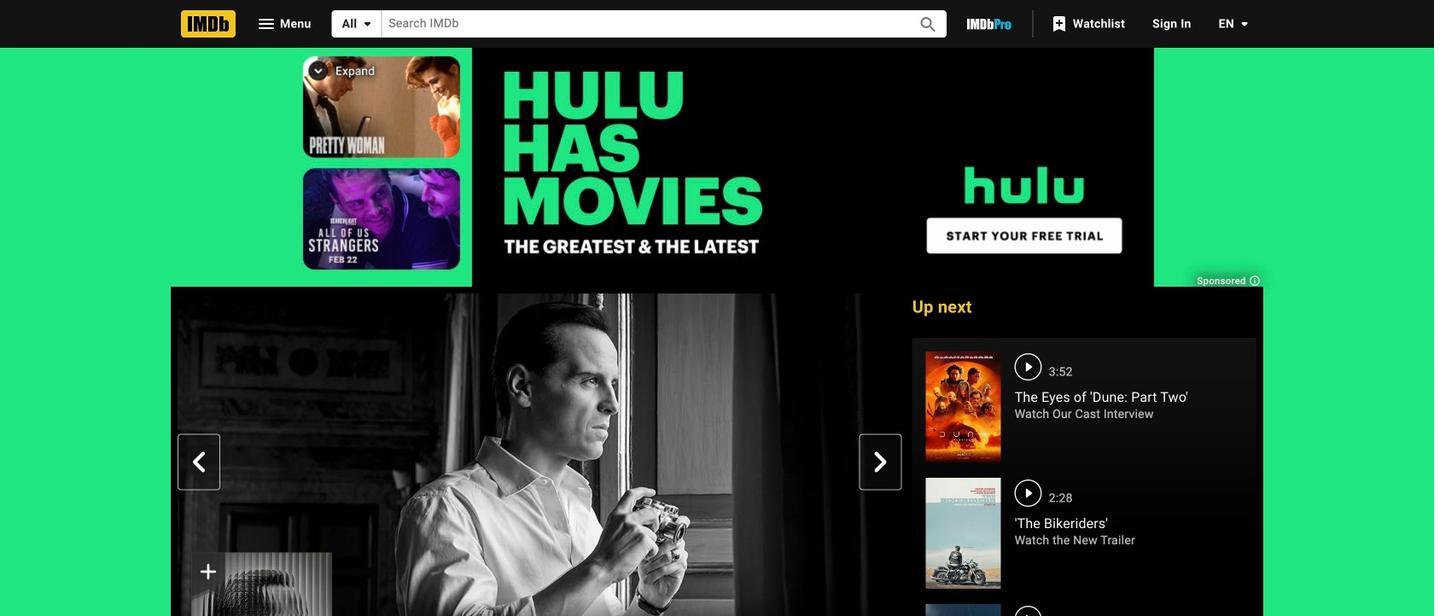 Task type: vqa. For each thing, say whether or not it's contained in the screenshot.
account circle 'icon'
no



Task type: describe. For each thing, give the bounding box(es) containing it.
submit search image
[[918, 14, 939, 35]]

andrew scott is the new tom 'ripley' image
[[178, 294, 902, 616]]

chevron left inline image
[[189, 452, 209, 472]]

home image
[[181, 10, 236, 38]]

watchlist image
[[1049, 14, 1070, 34]]

menu image
[[256, 14, 277, 34]]



Task type: locate. For each thing, give the bounding box(es) containing it.
dune: part two image
[[926, 352, 1001, 463]]

the bikeriders image
[[926, 478, 1001, 589]]

ripley image
[[191, 553, 332, 616], [191, 553, 332, 616]]

arrow drop down image
[[357, 14, 378, 34]]

arrow drop down image
[[1235, 14, 1255, 34]]

group
[[178, 294, 902, 616], [191, 553, 332, 616]]

None search field
[[332, 10, 947, 38]]

10 women at the top of their game in 2024 image
[[926, 604, 1001, 616]]

chevron right inline image
[[871, 452, 891, 472]]

None field
[[382, 11, 899, 37]]

Search IMDb text field
[[382, 11, 899, 37]]



